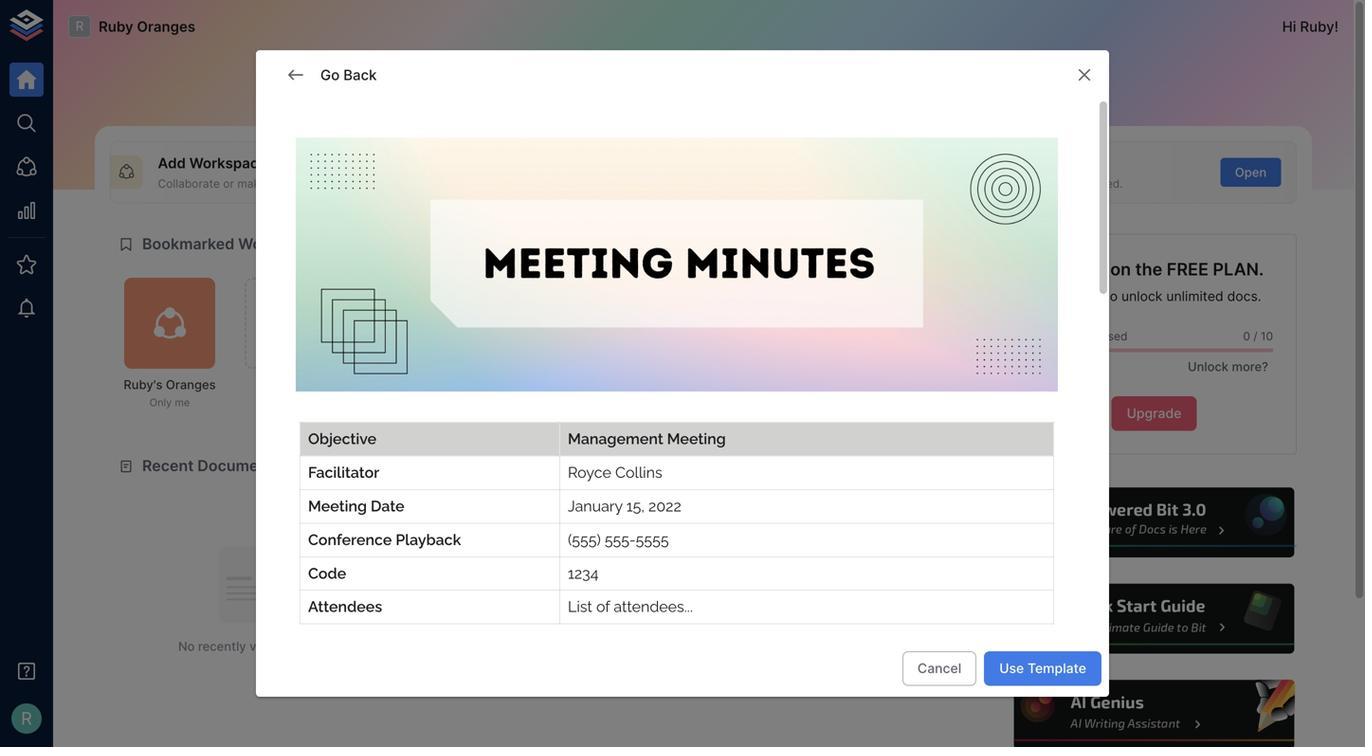 Task type: locate. For each thing, give the bounding box(es) containing it.
ruby inside the 03:49 pm ruby anderson created ruby's oranges
[[460, 555, 488, 569]]

unlock more? button
[[1178, 352, 1274, 382]]

1 horizontal spatial ruby
[[460, 555, 488, 569]]

documents right recent
[[198, 457, 282, 475]]

or right doc
[[685, 177, 696, 190]]

1 horizontal spatial docs.
[[1228, 288, 1262, 305]]

workspace inside add workspace collaborate or make it private.
[[189, 155, 267, 172]]

upgrade
[[1048, 288, 1102, 305], [1127, 406, 1182, 422]]

0 vertical spatial template
[[960, 155, 1024, 172]]

1 vertical spatial docs.
[[295, 639, 327, 654]]

hi
[[1283, 18, 1297, 35]]

collaborate
[[158, 177, 220, 190]]

0 horizontal spatial of
[[597, 598, 610, 616]]

or
[[223, 177, 234, 190], [685, 177, 696, 190]]

docs. right viewed
[[295, 639, 327, 654]]

0 horizontal spatial template
[[960, 155, 1024, 172]]

of left doc
[[648, 177, 659, 190]]

create
[[559, 155, 605, 172], [831, 165, 870, 180], [559, 177, 595, 190], [960, 177, 996, 190]]

0 vertical spatial help image
[[1012, 485, 1298, 561]]

0 horizontal spatial ruby's
[[124, 378, 163, 392]]

or inside create document create any type of doc or wiki.
[[685, 177, 696, 190]]

!
[[1335, 18, 1339, 35]]

2 vertical spatial help image
[[1012, 678, 1298, 747]]

1 horizontal spatial template
[[1028, 661, 1087, 677]]

1 horizontal spatial of
[[648, 177, 659, 190]]

0 horizontal spatial docs.
[[295, 639, 327, 654]]

0 horizontal spatial upgrade
[[1048, 288, 1102, 305]]

ruby's up only
[[124, 378, 163, 392]]

or inside add workspace collaborate or make it private.
[[223, 177, 234, 190]]

15,
[[627, 498, 645, 515]]

of right list
[[597, 598, 610, 616]]

doc
[[662, 177, 682, 190]]

1 vertical spatial documents
[[198, 457, 282, 475]]

no recently viewed docs.
[[178, 639, 327, 654]]

1 horizontal spatial or
[[685, 177, 696, 190]]

upgrade down you
[[1048, 288, 1102, 305]]

of inside create document create any type of doc or wiki.
[[648, 177, 659, 190]]

0 vertical spatial upgrade
[[1048, 288, 1102, 305]]

oranges
[[137, 18, 196, 35], [166, 378, 216, 392], [631, 555, 678, 569]]

upgrade down unlock more? "button"
[[1127, 406, 1182, 422]]

1 vertical spatial help image
[[1012, 581, 1298, 657]]

1 horizontal spatial r
[[76, 18, 84, 34]]

ruby's oranges only me
[[124, 378, 216, 409]]

(555) 555-5555
[[568, 531, 669, 549]]

ruby's inside the 03:49 pm ruby anderson created ruby's oranges
[[592, 555, 629, 569]]

meeting
[[667, 430, 726, 448], [308, 498, 367, 515]]

1 horizontal spatial meeting
[[667, 430, 726, 448]]

no left recently
[[178, 639, 195, 654]]

0 horizontal spatial meeting
[[308, 498, 367, 515]]

facilitator
[[308, 464, 380, 481]]

date
[[371, 498, 405, 515]]

r
[[76, 18, 84, 34], [21, 708, 32, 729]]

0 vertical spatial oranges
[[137, 18, 196, 35]]

2 vertical spatial oranges
[[631, 555, 678, 569]]

template right use
[[1028, 661, 1087, 677]]

me
[[175, 397, 190, 409]]

it
[[270, 177, 276, 190]]

03:49
[[460, 541, 489, 553]]

no for no favorites found.
[[798, 639, 815, 654]]

ruby's down (555) 555-5555
[[592, 555, 629, 569]]

1 horizontal spatial documents
[[1036, 330, 1097, 344]]

1 horizontal spatial ruby's
[[592, 555, 629, 569]]

oranges inside the 03:49 pm ruby anderson created ruby's oranges
[[631, 555, 678, 569]]

documents
[[1036, 330, 1097, 344], [198, 457, 282, 475]]

0 vertical spatial ruby's
[[124, 378, 163, 392]]

add inside button
[[438, 165, 462, 180]]

help image
[[1012, 485, 1298, 561], [1012, 581, 1298, 657], [1012, 678, 1298, 747]]

recently favorited
[[744, 457, 881, 475]]

1 vertical spatial upgrade
[[1127, 406, 1182, 422]]

1 vertical spatial of
[[597, 598, 610, 616]]

use template
[[1000, 661, 1087, 677]]

0 horizontal spatial workspace
[[189, 155, 267, 172]]

favorited
[[812, 457, 881, 475]]

cancel
[[918, 661, 962, 677]]

5555
[[636, 531, 669, 549]]

or left make
[[223, 177, 234, 190]]

ruby oranges
[[99, 18, 196, 35]]

0 vertical spatial meeting
[[667, 430, 726, 448]]

2 or from the left
[[685, 177, 696, 190]]

management meeting
[[568, 430, 726, 448]]

use template button
[[985, 652, 1102, 686]]

viewed
[[250, 639, 292, 654]]

2 no from the left
[[798, 639, 815, 654]]

of
[[648, 177, 659, 190], [597, 598, 610, 616]]

open button
[[1221, 158, 1282, 187]]

unlock
[[1122, 288, 1163, 305]]

1 vertical spatial oranges
[[166, 378, 216, 392]]

docs.
[[1228, 288, 1262, 305], [295, 639, 327, 654]]

workspace up make
[[189, 155, 267, 172]]

r button
[[6, 698, 47, 740]]

0 horizontal spatial or
[[223, 177, 234, 190]]

found.
[[873, 639, 910, 654]]

hi ruby !
[[1283, 18, 1339, 35]]

/
[[1254, 330, 1258, 344]]

0 vertical spatial r
[[76, 18, 84, 34]]

1 no from the left
[[178, 639, 195, 654]]

add for add
[[438, 165, 462, 180]]

0 / 10
[[1244, 330, 1274, 344]]

upgrade button
[[1112, 397, 1197, 431]]

0 vertical spatial workspace
[[189, 155, 267, 172]]

recent
[[142, 457, 194, 475]]

you
[[1045, 259, 1076, 280]]

meeting up the 2022
[[667, 430, 726, 448]]

1 horizontal spatial upgrade
[[1127, 406, 1182, 422]]

back
[[344, 66, 377, 83]]

activities
[[529, 457, 598, 475]]

make
[[237, 177, 266, 190]]

0 horizontal spatial r
[[21, 708, 32, 729]]

docs. down plan.
[[1228, 288, 1262, 305]]

1 vertical spatial template
[[1028, 661, 1087, 677]]

0 horizontal spatial add
[[158, 155, 186, 172]]

0 horizontal spatial no
[[178, 639, 195, 654]]

2 help image from the top
[[1012, 581, 1298, 657]]

inspired.
[[1078, 177, 1124, 190]]

1 vertical spatial ruby's
[[592, 555, 629, 569]]

3 help image from the top
[[1012, 678, 1298, 747]]

1 horizontal spatial no
[[798, 639, 815, 654]]

unlimited
[[1167, 288, 1224, 305]]

template up faster
[[960, 155, 1024, 172]]

0 vertical spatial of
[[648, 177, 659, 190]]

1 vertical spatial r
[[21, 708, 32, 729]]

create inside template gallery create faster and get inspired.
[[960, 177, 996, 190]]

bookmark workspace
[[263, 325, 317, 352]]

add inside add workspace collaborate or make it private.
[[158, 155, 186, 172]]

meeting down facilitator
[[308, 498, 367, 515]]

wiki.
[[699, 177, 723, 190]]

no for no recently viewed docs.
[[178, 639, 195, 654]]

create button
[[820, 158, 881, 187]]

0 vertical spatial docs.
[[1228, 288, 1262, 305]]

1 or from the left
[[223, 177, 234, 190]]

get
[[1057, 177, 1075, 190]]

collins
[[616, 464, 663, 481]]

1 vertical spatial workspace
[[443, 457, 526, 475]]

template
[[960, 155, 1024, 172], [1028, 661, 1087, 677]]

ruby's oranges link
[[592, 555, 678, 569]]

ruby's
[[124, 378, 163, 392], [592, 555, 629, 569]]

go back
[[321, 66, 377, 83]]

oranges inside ruby's oranges only me
[[166, 378, 216, 392]]

no left favorites at bottom
[[798, 639, 815, 654]]

workspace left activities
[[443, 457, 526, 475]]

documents left the "used"
[[1036, 330, 1097, 344]]

no favorites found.
[[798, 639, 910, 654]]

1 horizontal spatial add
[[438, 165, 462, 180]]

management
[[568, 430, 664, 448]]



Task type: vqa. For each thing, say whether or not it's contained in the screenshot.


Task type: describe. For each thing, give the bounding box(es) containing it.
cancel button
[[903, 652, 977, 686]]

used
[[1100, 330, 1128, 344]]

unlock
[[1189, 359, 1229, 374]]

only
[[150, 397, 172, 409]]

bookmark workspace button
[[245, 278, 336, 369]]

bookmark
[[266, 325, 315, 337]]

template gallery create faster and get inspired.
[[960, 155, 1124, 190]]

03:49 pm ruby anderson created ruby's oranges
[[460, 541, 678, 569]]

royce collins
[[568, 464, 663, 481]]

on
[[1111, 259, 1132, 280]]

oranges for ruby's oranges only me
[[166, 378, 216, 392]]

of inside go back dialog
[[597, 598, 610, 616]]

pm
[[492, 541, 508, 553]]

january 15, 2022
[[568, 498, 682, 515]]

document
[[609, 155, 680, 172]]

create document create any type of doc or wiki.
[[559, 155, 723, 190]]

1234
[[568, 565, 599, 582]]

go back dialog
[[256, 50, 1110, 747]]

attendees...
[[614, 598, 693, 616]]

0 horizontal spatial documents
[[198, 457, 282, 475]]

0 horizontal spatial ruby
[[99, 18, 133, 35]]

upgrade inside you are on the free plan. upgrade to unlock unlimited docs.
[[1048, 288, 1102, 305]]

are
[[1080, 259, 1107, 280]]

bookmarked workspaces
[[142, 235, 329, 253]]

list
[[568, 598, 593, 616]]

10
[[1262, 330, 1274, 344]]

workspace
[[263, 340, 317, 352]]

you are on the free plan. upgrade to unlock unlimited docs.
[[1045, 259, 1265, 305]]

template inside button
[[1028, 661, 1087, 677]]

to
[[1106, 288, 1118, 305]]

meeting date
[[308, 498, 405, 515]]

docs. inside you are on the free plan. upgrade to unlock unlimited docs.
[[1228, 288, 1262, 305]]

ruby's inside ruby's oranges only me
[[124, 378, 163, 392]]

plan.
[[1214, 259, 1265, 280]]

(555)
[[568, 531, 601, 549]]

recently
[[198, 639, 246, 654]]

0 vertical spatial documents
[[1036, 330, 1097, 344]]

and
[[1033, 177, 1054, 190]]

more?
[[1233, 359, 1269, 374]]

go
[[321, 66, 340, 83]]

free
[[1167, 259, 1209, 280]]

add for add workspace collaborate or make it private.
[[158, 155, 186, 172]]

any
[[598, 177, 617, 190]]

template inside template gallery create faster and get inspired.
[[960, 155, 1024, 172]]

attendees
[[308, 598, 382, 616]]

2 horizontal spatial ruby
[[1301, 18, 1335, 35]]

objective
[[308, 430, 377, 448]]

gallery
[[1027, 155, 1076, 172]]

use
[[1000, 661, 1025, 677]]

workspaces
[[238, 235, 329, 253]]

favorites
[[818, 639, 869, 654]]

create inside button
[[831, 165, 870, 180]]

add workspace collaborate or make it private.
[[158, 155, 320, 190]]

conference
[[308, 531, 392, 549]]

recently
[[744, 457, 808, 475]]

1 help image from the top
[[1012, 485, 1298, 561]]

1 vertical spatial meeting
[[308, 498, 367, 515]]

list of attendees...
[[568, 598, 693, 616]]

bookmarked
[[142, 235, 235, 253]]

add button
[[419, 158, 480, 187]]

workspace activities
[[443, 457, 598, 475]]

unlock more?
[[1189, 359, 1269, 374]]

documents used
[[1036, 330, 1128, 344]]

the
[[1136, 259, 1163, 280]]

open
[[1236, 165, 1267, 180]]

upgrade inside button
[[1127, 406, 1182, 422]]

recent documents
[[142, 457, 282, 475]]

private.
[[280, 177, 320, 190]]

2022
[[649, 498, 682, 515]]

type
[[621, 177, 645, 190]]

0
[[1244, 330, 1251, 344]]

royce
[[568, 464, 612, 481]]

oranges for ruby oranges
[[137, 18, 196, 35]]

555-
[[605, 531, 636, 549]]

code
[[308, 565, 346, 582]]

january
[[568, 498, 623, 515]]

created
[[548, 555, 589, 569]]

1 horizontal spatial workspace
[[443, 457, 526, 475]]

r inside button
[[21, 708, 32, 729]]

anderson
[[491, 555, 544, 569]]

conference playback
[[308, 531, 461, 549]]



